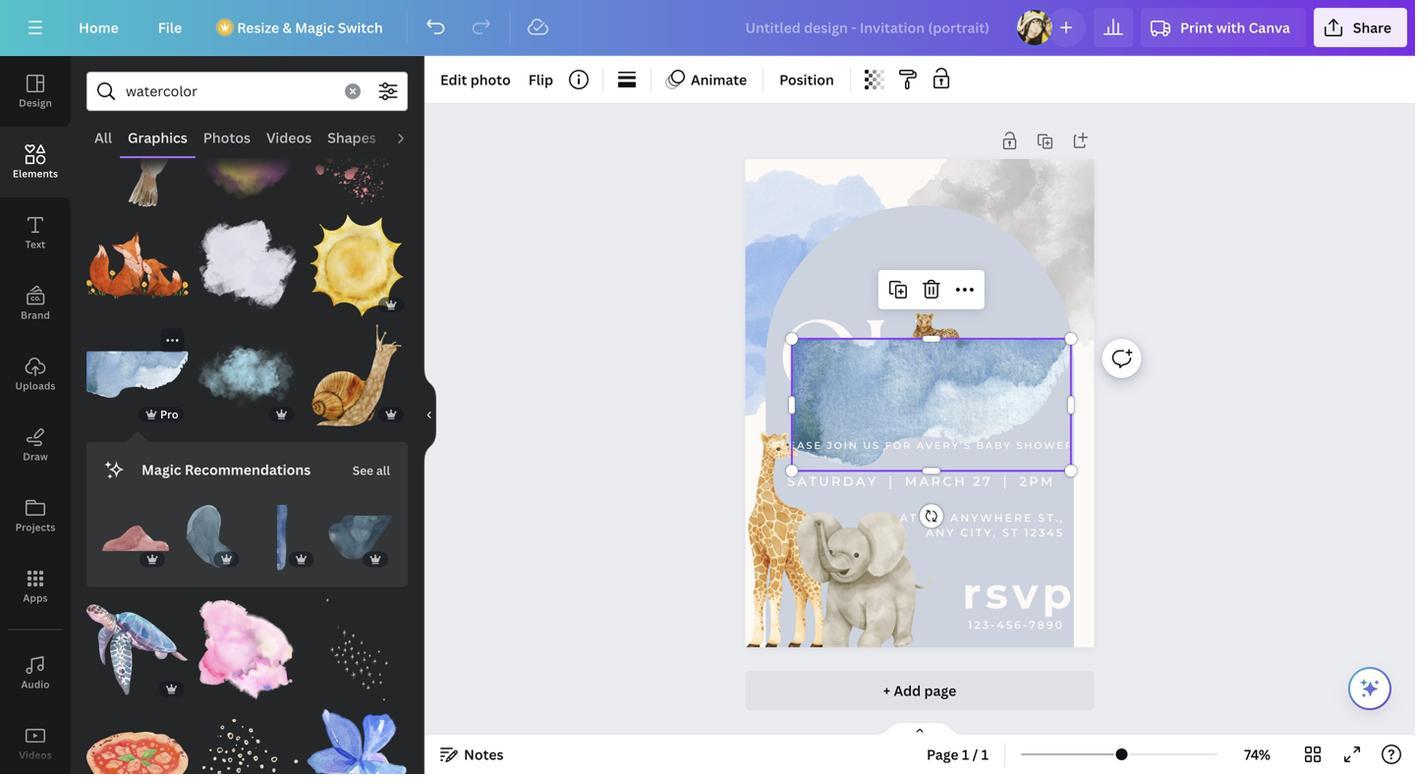 Task type: describe. For each thing, give the bounding box(es) containing it.
photos
[[203, 128, 251, 147]]

home link
[[63, 8, 134, 47]]

please
[[772, 440, 823, 452]]

abstract watercolor paint illustration image
[[196, 599, 298, 701]]

canva assistant image
[[1359, 677, 1382, 701]]

1 horizontal spatial audio button
[[384, 119, 439, 156]]

magic recommendations
[[142, 461, 311, 479]]

page
[[925, 682, 957, 700]]

1 1 from the left
[[962, 746, 970, 764]]

123-456-7890
[[968, 619, 1065, 632]]

apps
[[23, 592, 48, 605]]

7890
[[1029, 619, 1065, 632]]

rsvp
[[963, 567, 1076, 620]]

74%
[[1245, 746, 1271, 764]]

anywhere
[[951, 512, 1034, 525]]

march
[[905, 474, 967, 489]]

projects
[[15, 521, 55, 534]]

edit photo
[[440, 70, 511, 89]]

1 vertical spatial magic
[[142, 461, 181, 479]]

all
[[376, 462, 390, 479]]

0 vertical spatial videos button
[[259, 119, 320, 156]]

print with canva button
[[1141, 8, 1306, 47]]

canva
[[1249, 18, 1291, 37]]

add
[[894, 682, 921, 700]]

1 │ from the left
[[884, 474, 899, 489]]

oh
[[778, 300, 938, 418]]

abstract watercolor brush stokes illustration image
[[196, 215, 298, 317]]

animate button
[[660, 64, 755, 95]]

+ add page button
[[746, 671, 1095, 711]]

1 horizontal spatial abstract watercolor brushstroke element image
[[306, 599, 408, 701]]

notes
[[464, 746, 504, 764]]

all button
[[87, 119, 120, 156]]

brand
[[21, 309, 50, 322]]

side panel tab list
[[0, 56, 71, 775]]

2pm
[[1020, 474, 1055, 489]]

123-
[[968, 619, 997, 632]]

print with canva
[[1181, 18, 1291, 37]]

uploads
[[15, 379, 56, 393]]

saturday │ march 27 │ 2pm
[[787, 474, 1055, 489]]

for
[[885, 440, 912, 452]]

+ add page
[[883, 682, 957, 700]]

edit photo button
[[433, 64, 519, 95]]

projects button
[[0, 481, 71, 551]]

2 1 from the left
[[982, 746, 989, 764]]

notes button
[[433, 739, 512, 771]]

at
[[900, 512, 918, 525]]

page 1 / 1
[[927, 746, 989, 764]]

design button
[[0, 56, 71, 127]]

hide image
[[424, 368, 436, 463]]

print
[[1181, 18, 1213, 37]]

shapes button
[[320, 119, 384, 156]]

&
[[283, 18, 292, 37]]

shower
[[1017, 440, 1075, 452]]



Task type: vqa. For each thing, say whether or not it's contained in the screenshot.
use within the Your general usage and activity on Canva can contribute to the ongoing development of better AI features. Unless you turn this off, Canva and our trusted third-party partners may use general information with strict controls and policies in place.
no



Task type: locate. For each thing, give the bounding box(es) containing it.
1 horizontal spatial 1
[[982, 746, 989, 764]]

apps button
[[0, 551, 71, 622]]

main menu bar
[[0, 0, 1416, 56]]

1 horizontal spatial videos
[[266, 128, 312, 147]]

animate
[[691, 70, 747, 89]]

pink yellow watercolor stain image
[[196, 105, 298, 207]]

group
[[87, 105, 188, 207], [196, 105, 298, 207], [306, 105, 408, 207], [306, 203, 408, 317], [87, 215, 188, 317], [196, 215, 298, 317], [306, 313, 408, 427], [196, 325, 298, 427], [177, 493, 243, 572], [326, 493, 392, 572], [102, 505, 169, 572], [251, 505, 318, 572], [87, 599, 188, 701], [196, 599, 298, 701], [306, 599, 408, 701], [87, 697, 188, 775], [306, 697, 408, 775], [196, 709, 298, 775]]

shapes
[[328, 128, 376, 147]]

show pages image
[[873, 722, 967, 737]]

/
[[973, 746, 978, 764]]

1 vertical spatial audio
[[21, 678, 50, 692]]

magic down the pro
[[142, 461, 181, 479]]

pro
[[160, 407, 179, 422]]

abstract watercolor shape illustration image
[[87, 325, 188, 427], [102, 505, 169, 572], [177, 505, 243, 572], [251, 505, 318, 572], [326, 505, 392, 572]]

0 vertical spatial abstract watercolor brushstroke element image
[[306, 599, 408, 701]]

all
[[94, 128, 112, 147]]

1 horizontal spatial │
[[999, 474, 1014, 489]]

photos button
[[195, 119, 259, 156]]

0 horizontal spatial 1
[[962, 746, 970, 764]]

page
[[927, 746, 959, 764]]

brand button
[[0, 268, 71, 339]]

0 vertical spatial magic
[[295, 18, 335, 37]]

at 123 anywhere st., any city, st 12345
[[900, 512, 1065, 539]]

videos button
[[259, 119, 320, 156], [0, 709, 71, 775]]

│ down the for
[[884, 474, 899, 489]]

graphics
[[128, 128, 188, 147]]

2 │ from the left
[[999, 474, 1014, 489]]

watercolor decorative flower illustration image
[[306, 709, 408, 775]]

design
[[19, 96, 52, 110]]

any
[[926, 527, 956, 539]]

st
[[1003, 527, 1020, 539]]

Search elements search field
[[126, 73, 333, 110]]

share button
[[1314, 8, 1408, 47]]

pink watercolor stain image
[[306, 105, 408, 207]]

videos inside side panel tab list
[[19, 749, 52, 762]]

27
[[973, 474, 993, 489]]

abstract watercolor brushstroke element image
[[306, 599, 408, 701], [196, 709, 298, 775]]

│
[[884, 474, 899, 489], [999, 474, 1014, 489]]

audio button right shapes at left top
[[384, 119, 439, 156]]

1 right /
[[982, 746, 989, 764]]

0 vertical spatial audio
[[392, 128, 431, 147]]

saturday
[[787, 474, 878, 489]]

flip button
[[521, 64, 561, 95]]

74% button
[[1226, 739, 1290, 771]]

audio button down apps
[[0, 638, 71, 709]]

audio down apps
[[21, 678, 50, 692]]

please join us for avery's baby shower
[[772, 440, 1075, 452]]

photo
[[471, 70, 511, 89]]

blue watercolor cloud image
[[196, 325, 298, 427]]

text button
[[0, 198, 71, 268]]

audio button
[[384, 119, 439, 156], [0, 638, 71, 709]]

1 left /
[[962, 746, 970, 764]]

videos
[[266, 128, 312, 147], [19, 749, 52, 762]]

edit
[[440, 70, 467, 89]]

flip
[[529, 70, 553, 89]]

see all
[[353, 462, 390, 479]]

graphics button
[[120, 119, 195, 156]]

1 vertical spatial videos button
[[0, 709, 71, 775]]

1 horizontal spatial audio
[[392, 128, 431, 147]]

0 horizontal spatial magic
[[142, 461, 181, 479]]

baby
[[976, 440, 1012, 452]]

12345
[[1025, 527, 1065, 539]]

share
[[1354, 18, 1392, 37]]

1 horizontal spatial magic
[[295, 18, 335, 37]]

switch
[[338, 18, 383, 37]]

1 vertical spatial audio button
[[0, 638, 71, 709]]

1 horizontal spatial videos button
[[259, 119, 320, 156]]

resize & magic switch
[[237, 18, 383, 37]]

uploads button
[[0, 339, 71, 410]]

0 horizontal spatial audio
[[21, 678, 50, 692]]

audio right shapes button
[[392, 128, 431, 147]]

boy
[[809, 325, 1032, 453]]

elements
[[13, 167, 58, 180]]

0 horizontal spatial │
[[884, 474, 899, 489]]

audio
[[392, 128, 431, 147], [21, 678, 50, 692]]

join
[[827, 440, 859, 452]]

see
[[353, 462, 374, 479]]

recommendations
[[185, 461, 311, 479]]

position
[[780, 70, 834, 89]]

0 horizontal spatial abstract watercolor brushstroke element image
[[196, 709, 298, 775]]

magic inside button
[[295, 18, 335, 37]]

resize & magic switch button
[[206, 8, 399, 47]]

1 vertical spatial abstract watercolor brushstroke element image
[[196, 709, 298, 775]]

abstract watercolor brushstroke element image up watercolor decorative flower illustration image
[[306, 599, 408, 701]]

draw
[[23, 450, 48, 463]]

watercolor italian food pizza image
[[87, 709, 188, 775]]

avery's
[[917, 440, 972, 452]]

st.,
[[1038, 512, 1065, 525]]

0 vertical spatial videos
[[266, 128, 312, 147]]

0 horizontal spatial videos
[[19, 749, 52, 762]]

1
[[962, 746, 970, 764], [982, 746, 989, 764]]

home
[[79, 18, 119, 37]]

us
[[863, 440, 881, 452]]

text
[[25, 238, 46, 251]]

0 horizontal spatial audio button
[[0, 638, 71, 709]]

city,
[[961, 527, 998, 539]]

watercolor snail image
[[306, 325, 408, 427]]

│ right "27"
[[999, 474, 1014, 489]]

123
[[923, 512, 946, 525]]

Design title text field
[[730, 8, 1008, 47]]

magic right &
[[295, 18, 335, 37]]

1 vertical spatial videos
[[19, 749, 52, 762]]

position button
[[772, 64, 842, 95]]

+
[[883, 682, 891, 700]]

file
[[158, 18, 182, 37]]

abstract watercolor brushstroke element image down abstract watercolor paint illustration image
[[196, 709, 298, 775]]

0 vertical spatial audio button
[[384, 119, 439, 156]]

pro group
[[87, 325, 188, 427]]

file button
[[142, 8, 198, 47]]

audio inside side panel tab list
[[21, 678, 50, 692]]

with
[[1217, 18, 1246, 37]]

draw button
[[0, 410, 71, 481]]

0 horizontal spatial videos button
[[0, 709, 71, 775]]

resize
[[237, 18, 279, 37]]

watercolor sun image
[[306, 215, 408, 317]]

456-
[[997, 619, 1029, 632]]

magic
[[295, 18, 335, 37], [142, 461, 181, 479]]

watercolor sparrow illustration image
[[87, 105, 188, 207]]

elements button
[[0, 127, 71, 198]]

watercolor baby & parent animals fox image
[[87, 215, 188, 317]]

see all button
[[351, 450, 392, 490]]

watercolor turtle illustration image
[[87, 599, 188, 701]]



